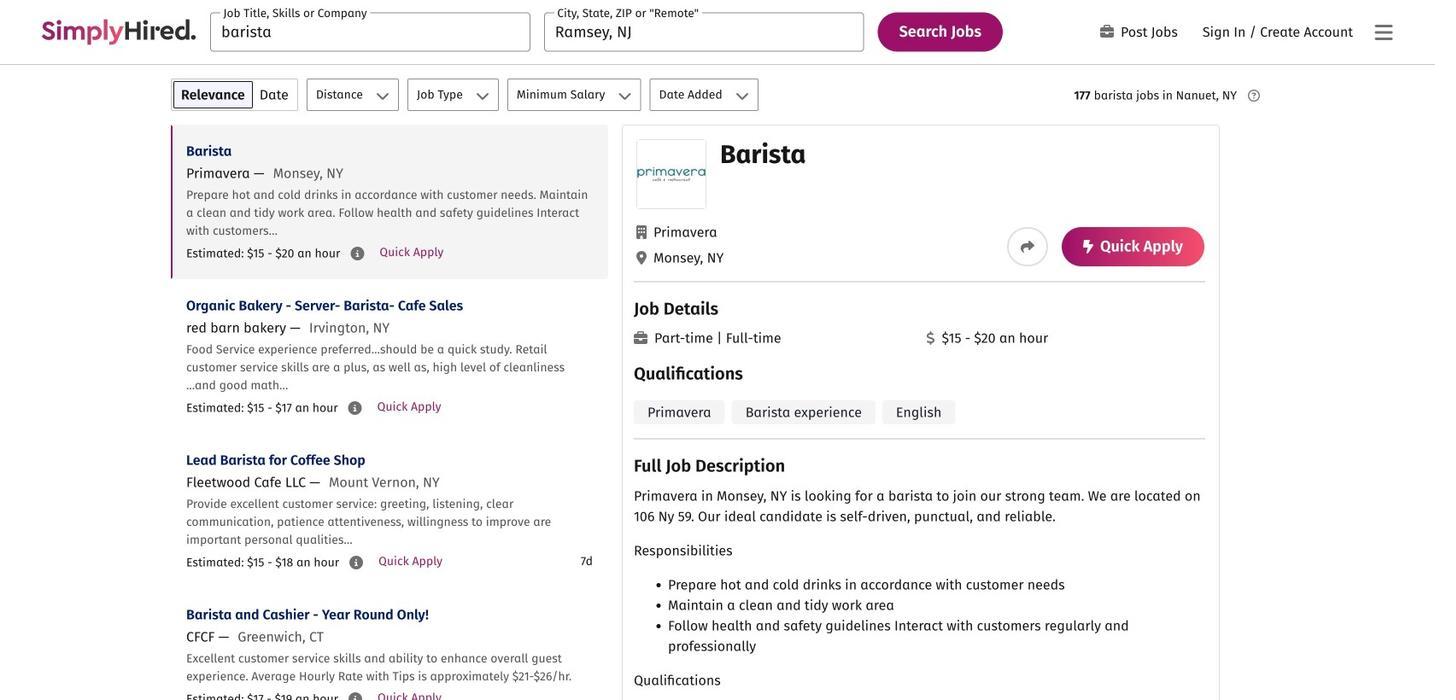 Task type: locate. For each thing, give the bounding box(es) containing it.
None text field
[[210, 12, 531, 52], [544, 12, 865, 52], [210, 12, 531, 52], [544, 12, 865, 52]]

job salary disclaimer image
[[351, 247, 364, 261], [348, 402, 362, 415], [349, 693, 362, 701]]

None field
[[210, 12, 531, 52], [544, 12, 865, 52], [210, 12, 531, 52], [544, 12, 865, 52]]

1 vertical spatial job salary disclaimer image
[[348, 402, 362, 415]]

0 horizontal spatial briefcase image
[[634, 332, 648, 345]]

bolt lightning image
[[1084, 240, 1094, 254]]

1 horizontal spatial briefcase image
[[1101, 25, 1114, 38]]

list
[[171, 125, 608, 701]]

main menu image
[[1376, 22, 1393, 43]]

0 vertical spatial briefcase image
[[1101, 25, 1114, 38]]

location dot image
[[637, 251, 647, 265]]

0 vertical spatial job salary disclaimer image
[[351, 247, 364, 261]]

building image
[[637, 226, 647, 239]]

briefcase image
[[1101, 25, 1114, 38], [634, 332, 648, 345]]

simplyhired logo image
[[41, 19, 197, 45]]

dollar sign image
[[927, 332, 935, 345]]



Task type: vqa. For each thing, say whether or not it's contained in the screenshot.
Main Menu icon
yes



Task type: describe. For each thing, give the bounding box(es) containing it.
sponsored jobs disclaimer image
[[1249, 90, 1261, 102]]

company logo for primavera image
[[638, 140, 706, 209]]

share this job image
[[1021, 240, 1035, 254]]

2 vertical spatial job salary disclaimer image
[[349, 693, 362, 701]]

1 vertical spatial briefcase image
[[634, 332, 648, 345]]

barista element
[[622, 125, 1220, 701]]

job salary disclaimer image
[[350, 556, 363, 570]]



